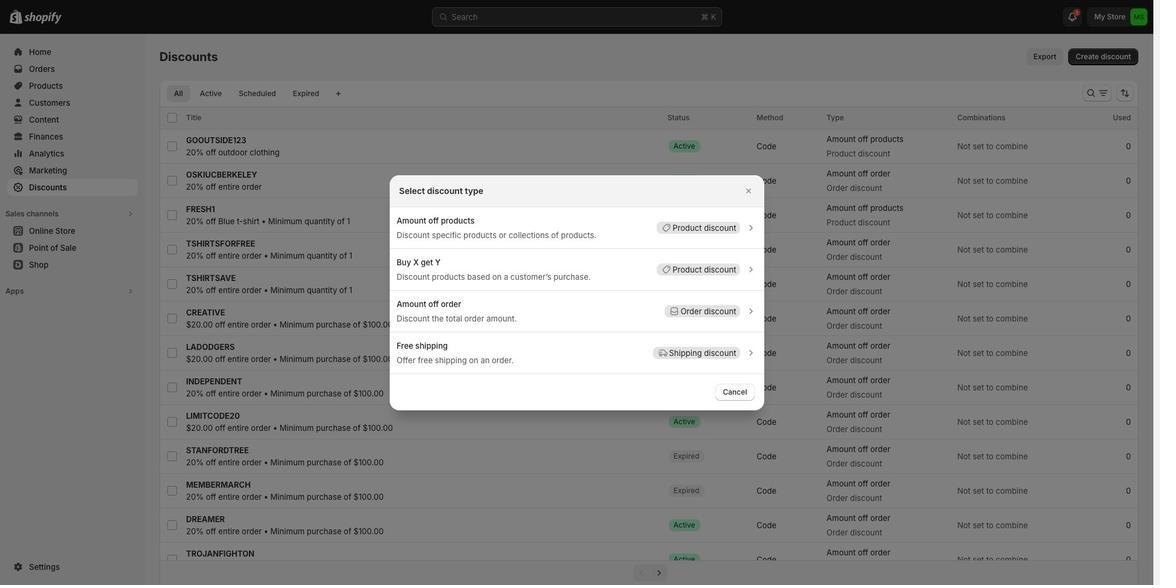 Task type: locate. For each thing, give the bounding box(es) containing it.
dialog
[[0, 175, 1154, 410]]

tab list
[[164, 85, 329, 102]]

shopify image
[[24, 12, 62, 24]]

pagination element
[[160, 561, 1139, 585]]



Task type: vqa. For each thing, say whether or not it's contained in the screenshot.
Weight
no



